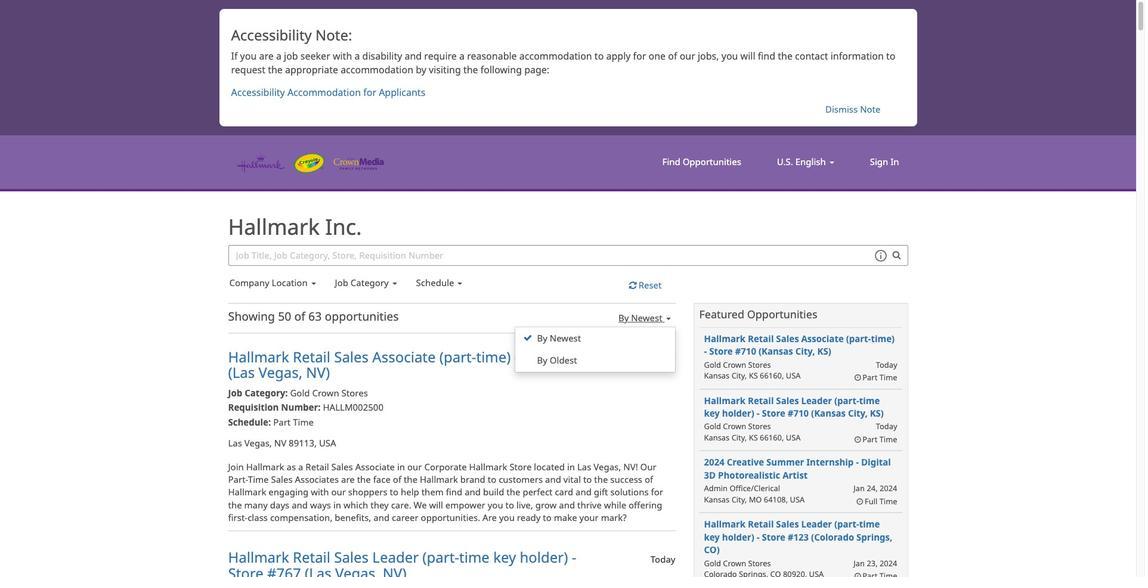 Task type: describe. For each thing, give the bounding box(es) containing it.
mark?
[[601, 512, 627, 524]]

to left apply
[[595, 49, 604, 63]]

default brand image
[[219, 149, 398, 178]]

nv) inside hallmark retail sales associate (part-time) - store #413 (las vegas, nv)
[[306, 363, 330, 382]]

for inside join hallmark as a retail sales associate in our corporate hallmark store located in las vegas, nv!  our part-time sales associates are the face of the hallmark brand to customers and vital to the success of hallmark engaging with our shoppers to help them find and build the perfect card and gift solutions for the many days and ways in which they care. we will empower you to live, grow and thrive while offering first-class compensation, benefits, and career opportunities. are you ready to make your mark?
[[651, 486, 663, 498]]

#767
[[267, 563, 301, 577]]

to right information
[[887, 49, 896, 63]]

admin office/clerical kansas city, mo 64108, usa
[[704, 483, 805, 505]]

crown inside job category : gold crown stores requisition number : hallm002500 schedule : part time
[[312, 387, 339, 399]]

the up gift
[[594, 474, 608, 486]]

career
[[392, 512, 419, 524]]

accessibility for note:
[[231, 25, 312, 45]]

accessibility note: if you are a job seeker with a disability and require a reasonable accommodation to apply for one of our jobs, you will find the contact information to request the appropriate accommodation by visiting the following page:
[[231, 25, 896, 76]]

u.s.
[[777, 156, 793, 168]]

and down they
[[374, 512, 390, 524]]

by newest list item
[[515, 327, 675, 350]]

- inside hallmark retail sales leader (part-time key holder) - store #767 (las vegas, nv)
[[572, 548, 577, 567]]

note
[[860, 103, 881, 115]]

face
[[373, 474, 391, 486]]

vegas, inside hallmark retail sales associate (part-time) - store #413 (las vegas, nv)
[[259, 363, 303, 382]]

job category : gold crown stores requisition number : hallm002500 schedule : part time
[[228, 387, 384, 428]]

newest inside list item
[[550, 332, 581, 344]]

1 horizontal spatial accommodation
[[519, 49, 592, 63]]

3d
[[704, 469, 716, 481]]

them
[[422, 486, 444, 498]]

store inside join hallmark as a retail sales associate in our corporate hallmark store located in las vegas, nv!  our part-time sales associates are the face of the hallmark brand to customers and vital to the success of hallmark engaging with our shoppers to help them find and build the perfect card and gift solutions for the many days and ways in which they care. we will empower you to live, grow and thrive while offering first-class compensation, benefits, and career opportunities. are you ready to make your mark?
[[510, 461, 532, 473]]

usa up "summer"
[[786, 432, 801, 443]]

gold down 'featured'
[[704, 359, 721, 370]]

one
[[649, 49, 666, 63]]

hallmark retail sales associate (part-time) - store #710 (kansas city, ks)
[[704, 333, 895, 357]]

#710 inside hallmark retail sales leader (part-time key holder) - store #710 (kansas city, ks)
[[788, 407, 809, 419]]

leader for vegas,
[[372, 548, 419, 567]]

job
[[284, 49, 298, 63]]

key for hallmark retail sales leader (part-time key holder) - store #123 (colorado springs, co)
[[704, 531, 720, 543]]

opportunities
[[325, 309, 399, 325]]

ks) inside hallmark retail sales associate (part-time) - store #710 (kansas city, ks)
[[818, 345, 831, 357]]

number
[[281, 402, 318, 414]]

hallmark retail sales leader (part-time key holder) - store #710 (kansas city, ks)
[[704, 395, 884, 419]]

hallmark inside hallmark retail sales leader (part-time key holder) - store #710 (kansas city, ks)
[[704, 395, 746, 407]]

by inside dropdown button
[[619, 312, 629, 324]]

hallm002500
[[323, 402, 384, 414]]

to left live,
[[506, 499, 514, 511]]

sales for hallmark retail sales leader (part-time key holder) - store #123 (colorado springs, co)
[[776, 519, 799, 531]]

2024 inside the 2024 creative summer internship - digital 3d photorealistic artist
[[704, 457, 725, 469]]

job category button
[[334, 275, 402, 291]]

63
[[308, 309, 322, 325]]

usa up hallmark retail sales leader (part-time key holder) - store #710 (kansas city, ks)
[[786, 370, 801, 381]]

#413
[[562, 347, 596, 367]]

schedule inside dropdown button
[[416, 277, 454, 289]]

your
[[580, 512, 599, 524]]

hallmark inside 'hallmark retail sales leader (part-time key holder) - store #123 (colorado springs, co)'
[[704, 519, 746, 531]]

filter opportunities region
[[219, 275, 685, 303]]

(part- for (las
[[423, 548, 459, 567]]

clock o image for ks)
[[855, 375, 861, 382]]

sales for hallmark retail sales leader (part-time key holder) - store #710 (kansas city, ks)
[[776, 395, 799, 407]]

retail inside join hallmark as a retail sales associate in our corporate hallmark store located in las vegas, nv!  our part-time sales associates are the face of the hallmark brand to customers and vital to the success of hallmark engaging with our shoppers to help them find and build the perfect card and gift solutions for the many days and ways in which they care. we will empower you to live, grow and thrive while offering first-class compensation, benefits, and career opportunities. are you ready to make your mark?
[[306, 461, 329, 473]]

disability
[[362, 49, 402, 63]]

job category
[[335, 277, 389, 289]]

and up compensation,
[[292, 499, 308, 511]]

0 horizontal spatial in
[[333, 499, 341, 511]]

time inside job category : gold crown stores requisition number : hallm002500 schedule : part time
[[293, 416, 314, 428]]

contact
[[795, 49, 828, 63]]

category for job category
[[351, 277, 389, 289]]

select list
[[515, 327, 675, 372]]

thrive
[[578, 499, 602, 511]]

hallmark inc.
[[228, 212, 362, 242]]

0 vertical spatial :
[[285, 387, 288, 399]]

the up shoppers
[[357, 474, 371, 486]]

sales for hallmark retail sales associate (part-time) - store #413 (las vegas, nv)
[[334, 347, 369, 367]]

featured opportunities
[[699, 307, 818, 322]]

newest inside dropdown button
[[631, 312, 663, 324]]

stores down 'hallmark retail sales leader (part-time key holder) - store #123 (colorado springs, co)'
[[748, 558, 771, 569]]

u.s. english button
[[759, 135, 852, 189]]

retail for hallmark retail sales associate (part-time) - store #413 (las vegas, nv)
[[293, 347, 330, 367]]

care.
[[391, 499, 411, 511]]

reset button
[[617, 275, 674, 296]]

a left disability
[[355, 49, 360, 63]]

join hallmark as a retail sales associate in our corporate hallmark store located in las vegas, nv!  our part-time sales associates are the face of the hallmark brand to customers and vital to the success of hallmark engaging with our shoppers to help them find and build the perfect card and gift solutions for the many days and ways in which they care. we will empower you to live, grow and thrive while offering first-class compensation, benefits, and career opportunities. are you ready to make your mark?
[[228, 461, 663, 524]]

nv!
[[624, 461, 638, 473]]

the up help
[[404, 474, 418, 486]]

opportunities for featured opportunities
[[747, 307, 818, 322]]

mo
[[749, 494, 762, 505]]

tips & tricks image
[[874, 249, 888, 263]]

customers
[[499, 474, 543, 486]]

hallmark inside hallmark retail sales associate (part-time) - store #413 (las vegas, nv)
[[228, 347, 289, 367]]

success
[[610, 474, 643, 486]]

2 horizontal spatial in
[[567, 461, 575, 473]]

help
[[401, 486, 419, 498]]

nv
[[274, 437, 286, 449]]

requisition
[[228, 402, 279, 414]]

showing 50 of 63 opportunities
[[228, 309, 399, 325]]

retail for hallmark retail sales leader (part-time key holder) - store #123 (colorado springs, co)
[[748, 519, 774, 531]]

request
[[231, 63, 265, 76]]

(las inside hallmark retail sales leader (part-time key holder) - store #767 (las vegas, nv)
[[305, 563, 332, 577]]

store inside hallmark retail sales leader (part-time key holder) - store #767 (las vegas, nv)
[[228, 563, 264, 577]]

gold crown stores kansas city, ks 66160, usa for #710
[[704, 359, 801, 381]]

(kansas inside hallmark retail sales leader (part-time key holder) - store #710 (kansas city, ks)
[[811, 407, 846, 419]]

1 horizontal spatial in
[[397, 461, 405, 473]]

make
[[554, 512, 577, 524]]

part for hallmark retail sales associate (part-time) - store #710 (kansas city, ks)
[[863, 372, 878, 383]]

usa inside admin office/clerical kansas city, mo 64108, usa
[[790, 494, 805, 505]]

of right face
[[393, 474, 402, 486]]

the up first-
[[228, 499, 242, 511]]

note:
[[316, 25, 352, 45]]

engaging
[[269, 486, 309, 498]]

part inside job category : gold crown stores requisition number : hallm002500 schedule : part time
[[273, 416, 291, 428]]

creative
[[727, 457, 764, 469]]

find
[[663, 156, 681, 168]]

vital
[[564, 474, 581, 486]]

shoppers
[[348, 486, 388, 498]]

internship
[[807, 457, 854, 469]]

seeker
[[301, 49, 330, 63]]

hallmark retail sales leader (part-time key holder) - store #767 (las vegas, nv)
[[228, 548, 577, 577]]

store inside hallmark retail sales associate (part-time) - store #710 (kansas city, ks)
[[709, 345, 733, 357]]

springs,
[[857, 531, 893, 543]]

city, inside hallmark retail sales leader (part-time key holder) - store #710 (kansas city, ks)
[[848, 407, 868, 419]]

gift
[[594, 486, 608, 498]]

office/clerical
[[730, 483, 780, 494]]

by newest inside list item
[[537, 332, 581, 344]]

las vegas, nv 89113, usa
[[228, 437, 336, 449]]

of inside "accessibility note: if you are a job seeker with a disability and require a reasonable accommodation to apply for one of our jobs, you will find the contact information to request the appropriate accommodation by visiting the following page:"
[[668, 49, 677, 63]]

a right require
[[459, 49, 465, 63]]

(part- for nv)
[[440, 347, 476, 367]]

(las inside hallmark retail sales associate (part-time) - store #413 (las vegas, nv)
[[228, 363, 255, 382]]

associate for nv)
[[372, 347, 436, 367]]

ks for -
[[749, 432, 758, 443]]

you down build
[[488, 499, 503, 511]]

city, inside admin office/clerical kansas city, mo 64108, usa
[[732, 494, 747, 505]]

1 vertical spatial accommodation
[[341, 63, 413, 76]]

require
[[424, 49, 457, 63]]

store inside 'hallmark retail sales leader (part-time key holder) - store #123 (colorado springs, co)'
[[762, 531, 786, 543]]

part time for hallmark retail sales leader (part-time key holder) - store #710 (kansas city, ks)
[[863, 434, 897, 445]]

live,
[[517, 499, 533, 511]]

information
[[831, 49, 884, 63]]

schedule button
[[415, 275, 467, 291]]

2 vertical spatial :
[[268, 416, 271, 428]]

for inside accessibility accommodation for applicants dismiss note
[[363, 86, 376, 99]]

time for 2024 creative summer internship - digital 3d photorealistic artist
[[880, 496, 897, 507]]

sales for hallmark retail sales associate (part-time) - store #710 (kansas city, ks)
[[776, 333, 799, 345]]

ready
[[517, 512, 541, 524]]

part-
[[228, 474, 248, 486]]

sales up engaging in the bottom left of the page
[[271, 474, 293, 486]]

gold up 3d
[[704, 421, 721, 432]]

refresh image
[[629, 281, 637, 290]]

hallmark retail sales associate (part-time) - store #413 (las vegas, nv)
[[228, 347, 596, 382]]

time) for hallmark retail sales associate (part-time) - store #413 (las vegas, nv)
[[476, 347, 511, 367]]

66160, for (kansas
[[760, 370, 784, 381]]

- inside hallmark retail sales associate (part-time) - store #413 (las vegas, nv)
[[515, 347, 519, 367]]

by
[[416, 63, 426, 76]]

for inside "accessibility note: if you are a job seeker with a disability and require a reasonable accommodation to apply for one of our jobs, you will find the contact information to request the appropriate accommodation by visiting the following page:"
[[633, 49, 646, 63]]

job for job category
[[335, 277, 348, 289]]

our inside "accessibility note: if you are a job seeker with a disability and require a reasonable accommodation to apply for one of our jobs, you will find the contact information to request the appropriate accommodation by visiting the following page:"
[[680, 49, 695, 63]]

located
[[534, 461, 565, 473]]

(part- for (colorado
[[835, 519, 859, 531]]

with inside "accessibility note: if you are a job seeker with a disability and require a reasonable accommodation to apply for one of our jobs, you will find the contact information to request the appropriate accommodation by visiting the following page:"
[[333, 49, 352, 63]]

english
[[796, 156, 826, 168]]

will inside "accessibility note: if you are a job seeker with a disability and require a reasonable accommodation to apply for one of our jobs, you will find the contact information to request the appropriate accommodation by visiting the following page:"
[[741, 49, 756, 63]]

digital
[[861, 457, 891, 469]]

hallmark inside hallmark retail sales leader (part-time key holder) - store #767 (las vegas, nv)
[[228, 548, 289, 567]]

our
[[640, 461, 657, 473]]

time for vegas,
[[459, 548, 490, 567]]

sign in link
[[852, 135, 917, 189]]

find inside join hallmark as a retail sales associate in our corporate hallmark store located in las vegas, nv!  our part-time sales associates are the face of the hallmark brand to customers and vital to the success of hallmark engaging with our shoppers to help them find and build the perfect card and gift solutions for the many days and ways in which they care. we will empower you to live, grow and thrive while offering first-class compensation, benefits, and career opportunities. are you ready to make your mark?
[[446, 486, 462, 498]]

find opportunities link
[[645, 135, 759, 189]]

tips & tricks image
[[874, 249, 888, 263]]

(colorado
[[811, 531, 854, 543]]

0 horizontal spatial our
[[331, 486, 346, 498]]

89113,
[[289, 437, 317, 449]]

jan for -
[[854, 483, 865, 494]]

first-
[[228, 512, 248, 524]]

vegas, inside join hallmark as a retail sales associate in our corporate hallmark store located in las vegas, nv!  our part-time sales associates are the face of the hallmark brand to customers and vital to the success of hallmark engaging with our shoppers to help them find and build the perfect card and gift solutions for the many days and ways in which they care. we will empower you to live, grow and thrive while offering first-class compensation, benefits, and career opportunities. are you ready to make your mark?
[[594, 461, 621, 473]]

the down reasonable
[[463, 63, 478, 76]]

time for city,
[[859, 395, 880, 407]]

apply
[[606, 49, 631, 63]]

and up make
[[559, 499, 575, 511]]

empower
[[446, 499, 485, 511]]

will inside join hallmark as a retail sales associate in our corporate hallmark store located in las vegas, nv!  our part-time sales associates are the face of the hallmark brand to customers and vital to the success of hallmark engaging with our shoppers to help them find and build the perfect card and gift solutions for the many days and ways in which they care. we will empower you to live, grow and thrive while offering first-class compensation, benefits, and career opportunities. are you ready to make your mark?
[[429, 499, 443, 511]]

corporate
[[424, 461, 467, 473]]

24,
[[867, 483, 878, 494]]

if
[[231, 49, 238, 63]]

visiting
[[429, 63, 461, 76]]

a inside join hallmark as a retail sales associate in our corporate hallmark store located in las vegas, nv!  our part-time sales associates are the face of the hallmark brand to customers and vital to the success of hallmark engaging with our shoppers to help them find and build the perfect card and gift solutions for the many days and ways in which they care. we will empower you to live, grow and thrive while offering first-class compensation, benefits, and career opportunities. are you ready to make your mark?
[[298, 461, 303, 473]]

selected image
[[522, 332, 534, 343]]

featured
[[699, 307, 744, 322]]

solutions
[[611, 486, 649, 498]]

join
[[228, 461, 244, 473]]

and down brand
[[465, 486, 481, 498]]

brand
[[460, 474, 485, 486]]

class
[[248, 512, 268, 524]]



Task type: locate. For each thing, give the bounding box(es) containing it.
2 horizontal spatial :
[[318, 402, 321, 414]]

build
[[483, 486, 504, 498]]

gold inside job category : gold crown stores requisition number : hallm002500 schedule : part time
[[290, 387, 310, 399]]

holder) inside hallmark retail sales leader (part-time key holder) - store #767 (las vegas, nv)
[[520, 548, 568, 567]]

1 vertical spatial are
[[341, 474, 355, 486]]

key for hallmark retail sales leader (part-time key holder) - store #710 (kansas city, ks)
[[704, 407, 720, 419]]

will right jobs,
[[741, 49, 756, 63]]

nv) inside hallmark retail sales leader (part-time key holder) - store #767 (las vegas, nv)
[[383, 563, 407, 577]]

1 vertical spatial our
[[407, 461, 422, 473]]

jan for (part-
[[854, 558, 865, 569]]

following
[[481, 63, 522, 76]]

applicants
[[379, 86, 426, 99]]

1 vertical spatial part time
[[863, 434, 897, 445]]

vegas, left nv at the left bottom
[[244, 437, 272, 449]]

card
[[555, 486, 573, 498]]

0 vertical spatial #710
[[735, 345, 756, 357]]

0 horizontal spatial (las
[[228, 363, 255, 382]]

(las right #767
[[305, 563, 332, 577]]

0 horizontal spatial by newest
[[537, 332, 581, 344]]

associate for ks)
[[801, 333, 844, 345]]

we
[[414, 499, 427, 511]]

time inside join hallmark as a retail sales associate in our corporate hallmark store located in las vegas, nv!  our part-time sales associates are the face of the hallmark brand to customers and vital to the success of hallmark engaging with our shoppers to help them find and build the perfect card and gift solutions for the many days and ways in which they care. we will empower you to live, grow and thrive while offering first-class compensation, benefits, and career opportunities. are you ready to make your mark?
[[248, 474, 269, 486]]

1 vertical spatial associate
[[372, 347, 436, 367]]

will down them
[[429, 499, 443, 511]]

leader for city,
[[801, 395, 832, 407]]

1 horizontal spatial our
[[407, 461, 422, 473]]

the
[[778, 49, 793, 63], [268, 63, 283, 76], [463, 63, 478, 76], [357, 474, 371, 486], [404, 474, 418, 486], [594, 474, 608, 486], [507, 486, 520, 498], [228, 499, 242, 511]]

1 horizontal spatial are
[[341, 474, 355, 486]]

job for job category : gold crown stores requisition number : hallm002500 schedule : part time
[[228, 387, 242, 399]]

usa
[[786, 370, 801, 381], [786, 432, 801, 443], [319, 437, 336, 449], [790, 494, 805, 505]]

the left contact
[[778, 49, 793, 63]]

newest up oldest
[[550, 332, 581, 344]]

2024 creative summer internship - digital 3d photorealistic artist
[[704, 457, 891, 481]]

66160, up "summer"
[[760, 432, 784, 443]]

23,
[[867, 558, 878, 569]]

1 vertical spatial nv)
[[383, 563, 407, 577]]

accessibility accommodation for applicants dismiss note
[[231, 86, 881, 115]]

you up request
[[240, 49, 257, 63]]

our
[[680, 49, 695, 63], [407, 461, 422, 473], [331, 486, 346, 498]]

our up "which"
[[331, 486, 346, 498]]

retail inside 'hallmark retail sales leader (part-time key holder) - store #123 (colorado springs, co)'
[[748, 519, 774, 531]]

sales inside hallmark retail sales leader (part-time key holder) - store #710 (kansas city, ks)
[[776, 395, 799, 407]]

opportunities up hallmark retail sales associate (part-time) - store #710 (kansas city, ks)
[[747, 307, 818, 322]]

key
[[704, 407, 720, 419], [704, 531, 720, 543], [493, 548, 516, 567]]

1 vertical spatial (las
[[305, 563, 332, 577]]

opportunities right find
[[683, 156, 741, 168]]

0 horizontal spatial find
[[446, 486, 462, 498]]

1 vertical spatial ks)
[[870, 407, 884, 419]]

2 vertical spatial kansas
[[704, 494, 730, 505]]

1 horizontal spatial schedule
[[416, 277, 454, 289]]

0 vertical spatial part
[[863, 372, 878, 383]]

1 vertical spatial will
[[429, 499, 443, 511]]

accommodation down disability
[[341, 63, 413, 76]]

1 vertical spatial opportunities
[[747, 307, 818, 322]]

and down located
[[545, 474, 561, 486]]

1 horizontal spatial :
[[285, 387, 288, 399]]

vegas, down benefits,
[[335, 563, 379, 577]]

What job are you searching for? text field
[[228, 245, 908, 266]]

company location button
[[228, 275, 321, 291]]

time for springs,
[[859, 519, 880, 531]]

jan left 24,
[[854, 483, 865, 494]]

1 horizontal spatial for
[[633, 49, 646, 63]]

sales down featured opportunities
[[776, 333, 799, 345]]

0 vertical spatial by newest
[[619, 312, 663, 324]]

1 vertical spatial gold crown stores kansas city, ks 66160, usa
[[704, 421, 801, 443]]

1 horizontal spatial find
[[758, 49, 776, 63]]

leader down hallmark retail sales associate (part-time) - store #710 (kansas city, ks)
[[801, 395, 832, 407]]

u.s. english
[[777, 156, 826, 168]]

retail inside hallmark retail sales leader (part-time key holder) - store #767 (las vegas, nv)
[[293, 548, 330, 567]]

accessibility accommodation for applicants link
[[231, 86, 426, 99]]

sales down benefits,
[[334, 548, 369, 567]]

2 gold crown stores kansas city, ks 66160, usa from the top
[[704, 421, 801, 443]]

opportunities
[[683, 156, 741, 168], [747, 307, 818, 322]]

accommodation
[[287, 86, 361, 99]]

leader inside hallmark retail sales leader (part-time key holder) - store #710 (kansas city, ks)
[[801, 395, 832, 407]]

in up help
[[397, 461, 405, 473]]

are inside join hallmark as a retail sales associate in our corporate hallmark store located in las vegas, nv!  our part-time sales associates are the face of the hallmark brand to customers and vital to the success of hallmark engaging with our shoppers to help them find and build the perfect card and gift solutions for the many days and ways in which they care. we will empower you to live, grow and thrive while offering first-class compensation, benefits, and career opportunities. are you ready to make your mark?
[[341, 474, 355, 486]]

to up build
[[488, 474, 496, 486]]

2 vertical spatial time
[[459, 548, 490, 567]]

retail inside hallmark retail sales leader (part-time key holder) - store #710 (kansas city, ks)
[[748, 395, 774, 407]]

city, inside hallmark retail sales associate (part-time) - store #710 (kansas city, ks)
[[796, 345, 815, 357]]

(part-
[[846, 333, 871, 345], [440, 347, 476, 367], [835, 395, 859, 407], [835, 519, 859, 531], [423, 548, 459, 567]]

stores down hallmark retail sales associate (part-time) - store #710 (kansas city, ks)
[[748, 359, 771, 370]]

1 vertical spatial by
[[537, 332, 548, 344]]

(las
[[228, 363, 255, 382], [305, 563, 332, 577]]

1 horizontal spatial #710
[[788, 407, 809, 419]]

holder) down ready on the left bottom of the page
[[520, 548, 568, 567]]

by
[[619, 312, 629, 324], [537, 332, 548, 344], [537, 354, 548, 366]]

holder) inside 'hallmark retail sales leader (part-time key holder) - store #123 (colorado springs, co)'
[[722, 531, 754, 543]]

kansas
[[704, 370, 730, 381], [704, 432, 730, 443], [704, 494, 730, 505]]

2 jan from the top
[[854, 558, 865, 569]]

the right request
[[268, 63, 283, 76]]

0 vertical spatial (las
[[228, 363, 255, 382]]

0 vertical spatial ks)
[[818, 345, 831, 357]]

leader inside 'hallmark retail sales leader (part-time key holder) - store #123 (colorado springs, co)'
[[801, 519, 832, 531]]

gold crown stores kansas city, ks 66160, usa for -
[[704, 421, 801, 443]]

ks for #710
[[749, 370, 758, 381]]

sales for hallmark retail sales leader (part-time key holder) - store #767 (las vegas, nv)
[[334, 548, 369, 567]]

(kansas up internship in the right bottom of the page
[[811, 407, 846, 419]]

leader
[[801, 395, 832, 407], [801, 519, 832, 531], [372, 548, 419, 567]]

you right are
[[499, 512, 515, 524]]

and up by
[[405, 49, 422, 63]]

in right ways
[[333, 499, 341, 511]]

1 vertical spatial accessibility
[[231, 86, 285, 99]]

time) inside hallmark retail sales associate (part-time) - store #413 (las vegas, nv)
[[476, 347, 511, 367]]

will
[[741, 49, 756, 63], [429, 499, 443, 511]]

1 vertical spatial 66160,
[[760, 432, 784, 443]]

holder) up "creative" at bottom
[[722, 407, 754, 419]]

3 kansas from the top
[[704, 494, 730, 505]]

0 horizontal spatial #710
[[735, 345, 756, 357]]

by inside list item
[[537, 332, 548, 344]]

holder) for hallmark retail sales leader (part-time key holder) - store #123 (colorado springs, co)
[[722, 531, 754, 543]]

perfect
[[523, 486, 553, 498]]

gold crown stores
[[704, 558, 771, 569]]

0 horizontal spatial will
[[429, 499, 443, 511]]

0 vertical spatial time)
[[871, 333, 895, 345]]

- inside hallmark retail sales associate (part-time) - store #710 (kansas city, ks)
[[704, 345, 707, 357]]

job inside dropdown button
[[335, 277, 348, 289]]

0 vertical spatial associate
[[801, 333, 844, 345]]

reasonable
[[467, 49, 517, 63]]

1 vertical spatial leader
[[801, 519, 832, 531]]

1 vertical spatial with
[[311, 486, 329, 498]]

las up join
[[228, 437, 242, 449]]

oldest
[[550, 354, 577, 366]]

accessibility inside accessibility accommodation for applicants dismiss note
[[231, 86, 285, 99]]

0 vertical spatial 2024
[[704, 457, 725, 469]]

sign
[[870, 156, 888, 168]]

2 66160, from the top
[[760, 432, 784, 443]]

schedule inside job category : gold crown stores requisition number : hallm002500 schedule : part time
[[228, 416, 268, 428]]

find up empower
[[446, 486, 462, 498]]

0 horizontal spatial :
[[268, 416, 271, 428]]

0 horizontal spatial opportunities
[[683, 156, 741, 168]]

sales up the #123
[[776, 519, 799, 531]]

with inside join hallmark as a retail sales associate in our corporate hallmark store located in las vegas, nv!  our part-time sales associates are the face of the hallmark brand to customers and vital to the success of hallmark engaging with our shoppers to help them find and build the perfect card and gift solutions for the many days and ways in which they care. we will empower you to live, grow and thrive while offering first-class compensation, benefits, and career opportunities. are you ready to make your mark?
[[311, 486, 329, 498]]

opportunities for find opportunities
[[683, 156, 741, 168]]

2 vertical spatial part
[[863, 434, 878, 445]]

for up "offering"
[[651, 486, 663, 498]]

sales inside hallmark retail sales leader (part-time key holder) - store #767 (las vegas, nv)
[[334, 548, 369, 567]]

1 vertical spatial for
[[363, 86, 376, 99]]

ks up hallmark retail sales leader (part-time key holder) - store #710 (kansas city, ks)
[[749, 370, 758, 381]]

holder) for hallmark retail sales leader (part-time key holder) - store #767 (las vegas, nv)
[[520, 548, 568, 567]]

0 vertical spatial with
[[333, 49, 352, 63]]

(part- inside hallmark retail sales associate (part-time) - store #413 (las vegas, nv)
[[440, 347, 476, 367]]

time inside 'hallmark retail sales leader (part-time key holder) - store #123 (colorado springs, co)'
[[859, 519, 880, 531]]

holder)
[[722, 407, 754, 419], [722, 531, 754, 543], [520, 548, 568, 567]]

stores inside job category : gold crown stores requisition number : hallm002500 schedule : part time
[[342, 387, 368, 399]]

hallmark retail sales leader (part-time key holder) - store #123 (colorado springs, co)
[[704, 519, 893, 556]]

associate inside hallmark retail sales associate (part-time) - store #710 (kansas city, ks)
[[801, 333, 844, 345]]

:
[[285, 387, 288, 399], [318, 402, 321, 414], [268, 416, 271, 428]]

- up gold crown stores
[[757, 531, 760, 543]]

(part- inside hallmark retail sales leader (part-time key holder) - store #767 (las vegas, nv)
[[423, 548, 459, 567]]

jan 23, 2024
[[854, 558, 897, 569]]

0 horizontal spatial for
[[363, 86, 376, 99]]

2024
[[704, 457, 725, 469], [880, 483, 897, 494], [880, 558, 897, 569]]

clock o image for (kansas
[[855, 437, 861, 444]]

retail for hallmark retail sales leader (part-time key holder) - store #767 (las vegas, nv)
[[293, 548, 330, 567]]

opportunities.
[[421, 512, 480, 524]]

0 horizontal spatial newest
[[550, 332, 581, 344]]

benefits,
[[335, 512, 371, 524]]

store inside hallmark retail sales associate (part-time) - store #413 (las vegas, nv)
[[523, 347, 558, 367]]

2024 for 2024 creative summer internship - digital 3d photorealistic artist
[[880, 483, 897, 494]]

1 66160, from the top
[[760, 370, 784, 381]]

category up the requisition
[[245, 387, 285, 399]]

(part- inside hallmark retail sales associate (part-time) - store #710 (kansas city, ks)
[[846, 333, 871, 345]]

hallmark retail sales associate (part-time) - store #413 (las vegas, nv) link
[[228, 347, 596, 382]]

category inside job category : gold crown stores requisition number : hallm002500 schedule : part time
[[245, 387, 285, 399]]

for
[[633, 49, 646, 63], [363, 86, 376, 99], [651, 486, 663, 498]]

2 vertical spatial by
[[537, 354, 548, 366]]

days
[[270, 499, 289, 511]]

by right selected image
[[537, 332, 548, 344]]

1 horizontal spatial nv)
[[383, 563, 407, 577]]

by oldest
[[537, 354, 577, 366]]

2 vertical spatial key
[[493, 548, 516, 567]]

retail inside hallmark retail sales associate (part-time) - store #413 (las vegas, nv)
[[293, 347, 330, 367]]

1 vertical spatial ks
[[749, 432, 758, 443]]

find inside "accessibility note: if you are a job seeker with a disability and require a reasonable accommodation to apply for one of our jobs, you will find the contact information to request the appropriate accommodation by visiting the following page:"
[[758, 49, 776, 63]]

1 horizontal spatial job
[[335, 277, 348, 289]]

accessibility inside "accessibility note: if you are a job seeker with a disability and require a reasonable accommodation to apply for one of our jobs, you will find the contact information to request the appropriate accommodation by visiting the following page:"
[[231, 25, 312, 45]]

hallmark
[[228, 212, 320, 242], [704, 333, 746, 345], [228, 347, 289, 367], [704, 395, 746, 407], [246, 461, 284, 473], [469, 461, 507, 473], [420, 474, 458, 486], [228, 486, 266, 498], [704, 519, 746, 531], [228, 548, 289, 567]]

1 vertical spatial jan
[[854, 558, 865, 569]]

sales down hallmark retail sales associate (part-time) - store #710 (kansas city, ks)
[[776, 395, 799, 407]]

0 vertical spatial part time
[[863, 372, 897, 383]]

1 horizontal spatial category
[[351, 277, 389, 289]]

(kansas inside hallmark retail sales associate (part-time) - store #710 (kansas city, ks)
[[759, 345, 793, 357]]

2 vertical spatial holder)
[[520, 548, 568, 567]]

(part- inside hallmark retail sales leader (part-time key holder) - store #710 (kansas city, ks)
[[835, 395, 859, 407]]

category up opportunities
[[351, 277, 389, 289]]

: down the requisition
[[268, 416, 271, 428]]

opportunities inside featured opportunities section
[[747, 307, 818, 322]]

gold up number
[[290, 387, 310, 399]]

sales inside 'hallmark retail sales leader (part-time key holder) - store #123 (colorado springs, co)'
[[776, 519, 799, 531]]

0 horizontal spatial accommodation
[[341, 63, 413, 76]]

0 vertical spatial (kansas
[[759, 345, 793, 357]]

2 horizontal spatial for
[[651, 486, 663, 498]]

key for hallmark retail sales leader (part-time key holder) - store #767 (las vegas, nv)
[[493, 548, 516, 567]]

1 vertical spatial time
[[859, 519, 880, 531]]

you right jobs,
[[722, 49, 738, 63]]

gold crown stores kansas city, ks 66160, usa down hallmark retail sales associate (part-time) - store #710 (kansas city, ks)
[[704, 359, 801, 381]]

2024 right "23,"
[[880, 558, 897, 569]]

hallmark inside hallmark retail sales associate (part-time) - store #710 (kansas city, ks)
[[704, 333, 746, 345]]

time) inside hallmark retail sales associate (part-time) - store #710 (kansas city, ks)
[[871, 333, 895, 345]]

ways
[[310, 499, 331, 511]]

2 part time from the top
[[863, 434, 897, 445]]

time for hallmark retail sales associate (part-time) - store #710 (kansas city, ks)
[[880, 372, 897, 383]]

find opportunities
[[663, 156, 741, 168]]

0 vertical spatial schedule
[[416, 277, 454, 289]]

leader for springs,
[[801, 519, 832, 531]]

2 vertical spatial leader
[[372, 548, 419, 567]]

1 vertical spatial 2024
[[880, 483, 897, 494]]

by newest
[[619, 312, 663, 324], [537, 332, 581, 344]]

retail for hallmark retail sales leader (part-time key holder) - store #710 (kansas city, ks)
[[748, 395, 774, 407]]

(part- for (kansas
[[835, 395, 859, 407]]

holder) for hallmark retail sales leader (part-time key holder) - store #710 (kansas city, ks)
[[722, 407, 754, 419]]

0 vertical spatial job
[[335, 277, 348, 289]]

sales inside hallmark retail sales associate (part-time) - store #413 (las vegas, nv)
[[334, 347, 369, 367]]

1 part time from the top
[[863, 372, 897, 383]]

1 gold crown stores kansas city, ks 66160, usa from the top
[[704, 359, 801, 381]]

search image
[[893, 251, 901, 259]]

of left 63
[[294, 309, 305, 325]]

part for hallmark retail sales leader (part-time key holder) - store #710 (kansas city, ks)
[[863, 434, 878, 445]]

time inside hallmark retail sales leader (part-time key holder) - store #710 (kansas city, ks)
[[859, 395, 880, 407]]

gold crown stores kansas city, ks 66160, usa up "creative" at bottom
[[704, 421, 801, 443]]

the down customers
[[507, 486, 520, 498]]

(kansas down featured opportunities
[[759, 345, 793, 357]]

usa right 89113,
[[319, 437, 336, 449]]

summer
[[767, 457, 804, 469]]

category inside dropdown button
[[351, 277, 389, 289]]

leader inside hallmark retail sales leader (part-time key holder) - store #767 (las vegas, nv)
[[372, 548, 419, 567]]

gold down co)
[[704, 558, 721, 569]]

which
[[344, 499, 368, 511]]

2 kansas from the top
[[704, 432, 730, 443]]

by for select list
[[537, 354, 548, 366]]

today
[[651, 353, 676, 365], [876, 359, 897, 370], [876, 421, 897, 432], [651, 554, 676, 566]]

1 ks from the top
[[749, 370, 758, 381]]

0 vertical spatial 66160,
[[760, 370, 784, 381]]

1 vertical spatial #710
[[788, 407, 809, 419]]

2 ks from the top
[[749, 432, 758, 443]]

vegas, inside hallmark retail sales leader (part-time key holder) - store #767 (las vegas, nv)
[[335, 563, 379, 577]]

our left jobs,
[[680, 49, 695, 63]]

retail
[[748, 333, 774, 345], [293, 347, 330, 367], [748, 395, 774, 407], [306, 461, 329, 473], [748, 519, 774, 531], [293, 548, 330, 567]]

0 horizontal spatial las
[[228, 437, 242, 449]]

1 vertical spatial job
[[228, 387, 242, 399]]

2024 for hallmark retail sales leader (part-time key holder) - store #123 (colorado springs, co)
[[880, 558, 897, 569]]

ks) inside hallmark retail sales leader (part-time key holder) - store #710 (kansas city, ks)
[[870, 407, 884, 419]]

by up by newest list item
[[619, 312, 629, 324]]

1 vertical spatial :
[[318, 402, 321, 414]]

las up vital
[[577, 461, 591, 473]]

0 horizontal spatial with
[[311, 486, 329, 498]]

store down 'featured'
[[709, 345, 733, 357]]

appropriate
[[285, 63, 338, 76]]

0 horizontal spatial (kansas
[[759, 345, 793, 357]]

0 vertical spatial newest
[[631, 312, 663, 324]]

nv) down the career
[[383, 563, 407, 577]]

they
[[371, 499, 389, 511]]

1 horizontal spatial time)
[[871, 333, 895, 345]]

dismiss
[[826, 103, 858, 115]]

associate inside join hallmark as a retail sales associate in our corporate hallmark store located in las vegas, nv!  our part-time sales associates are the face of the hallmark brand to customers and vital to the success of hallmark engaging with our shoppers to help them find and build the perfect card and gift solutions for the many days and ways in which they care. we will empower you to live, grow and thrive while offering first-class compensation, benefits, and career opportunities. are you ready to make your mark?
[[355, 461, 395, 473]]

a left job
[[276, 49, 282, 63]]

las inside join hallmark as a retail sales associate in our corporate hallmark store located in las vegas, nv!  our part-time sales associates are the face of the hallmark brand to customers and vital to the success of hallmark engaging with our shoppers to help them find and build the perfect card and gift solutions for the many days and ways in which they care. we will empower you to live, grow and thrive while offering first-class compensation, benefits, and career opportunities. are you ready to make your mark?
[[577, 461, 591, 473]]

- inside the 2024 creative summer internship - digital 3d photorealistic artist
[[856, 457, 859, 469]]

1 vertical spatial time)
[[476, 347, 511, 367]]

holder) up gold crown stores
[[722, 531, 754, 543]]

accessibility
[[231, 25, 312, 45], [231, 86, 285, 99]]

2 vertical spatial associate
[[355, 461, 395, 473]]

our up help
[[407, 461, 422, 473]]

2 accessibility from the top
[[231, 86, 285, 99]]

0 horizontal spatial job
[[228, 387, 242, 399]]

key inside hallmark retail sales leader (part-time key holder) - store #767 (las vegas, nv)
[[493, 548, 516, 567]]

- up "creative" at bottom
[[757, 407, 760, 419]]

retail inside hallmark retail sales associate (part-time) - store #710 (kansas city, ks)
[[748, 333, 774, 345]]

(las up the requisition
[[228, 363, 255, 382]]

1 vertical spatial newest
[[550, 332, 581, 344]]

inc.
[[325, 212, 362, 242]]

associates
[[295, 474, 339, 486]]

job
[[335, 277, 348, 289], [228, 387, 242, 399]]

are inside "accessibility note: if you are a job seeker with a disability and require a reasonable accommodation to apply for one of our jobs, you will find the contact information to request the appropriate accommodation by visiting the following page:"
[[259, 49, 274, 63]]

(part- for ks)
[[846, 333, 871, 345]]

find left contact
[[758, 49, 776, 63]]

0 vertical spatial category
[[351, 277, 389, 289]]

category for job category : gold crown stores requisition number : hallm002500 schedule : part time
[[245, 387, 285, 399]]

0 vertical spatial clock o image
[[855, 375, 861, 382]]

by newest down reset button
[[619, 312, 663, 324]]

time for hallmark retail sales leader (part-time key holder) - store #710 (kansas city, ks)
[[880, 434, 897, 445]]

1 horizontal spatial will
[[741, 49, 756, 63]]

stores
[[748, 359, 771, 370], [342, 387, 368, 399], [748, 421, 771, 432], [748, 558, 771, 569]]

1 horizontal spatial opportunities
[[747, 307, 818, 322]]

1 vertical spatial find
[[446, 486, 462, 498]]

(kansas
[[759, 345, 793, 357], [811, 407, 846, 419]]

newest down reset button
[[631, 312, 663, 324]]

gold
[[704, 359, 721, 370], [290, 387, 310, 399], [704, 421, 721, 432], [704, 558, 721, 569]]

- inside hallmark retail sales leader (part-time key holder) - store #710 (kansas city, ks)
[[757, 407, 760, 419]]

clock o image
[[855, 375, 861, 382], [855, 437, 861, 444], [857, 499, 863, 506]]

part time for hallmark retail sales associate (part-time) - store #710 (kansas city, ks)
[[863, 372, 897, 383]]

showing
[[228, 309, 275, 325]]

#710 inside hallmark retail sales associate (part-time) - store #710 (kansas city, ks)
[[735, 345, 756, 357]]

nv)
[[306, 363, 330, 382], [383, 563, 407, 577]]

kansas inside admin office/clerical kansas city, mo 64108, usa
[[704, 494, 730, 505]]

1 horizontal spatial newest
[[631, 312, 663, 324]]

accommodation up page:
[[519, 49, 592, 63]]

0 vertical spatial accommodation
[[519, 49, 592, 63]]

vegas, up number
[[259, 363, 303, 382]]

2024 up 3d
[[704, 457, 725, 469]]

: left hallm002500
[[318, 402, 321, 414]]

time) for hallmark retail sales associate (part-time) - store #710 (kansas city, ks)
[[871, 333, 895, 345]]

- left the by oldest
[[515, 347, 519, 367]]

key inside hallmark retail sales leader (part-time key holder) - store #710 (kansas city, ks)
[[704, 407, 720, 419]]

sales up the associates
[[331, 461, 353, 473]]

time)
[[871, 333, 895, 345], [476, 347, 511, 367]]

stores up "creative" at bottom
[[748, 421, 771, 432]]

and inside "accessibility note: if you are a job seeker with a disability and require a reasonable accommodation to apply for one of our jobs, you will find the contact information to request the appropriate accommodation by visiting the following page:"
[[405, 49, 422, 63]]

store
[[709, 345, 733, 357], [523, 347, 558, 367], [762, 407, 786, 419], [510, 461, 532, 473], [762, 531, 786, 543], [228, 563, 264, 577]]

2024 up full time on the bottom of the page
[[880, 483, 897, 494]]

crown
[[723, 359, 746, 370], [312, 387, 339, 399], [723, 421, 746, 432], [723, 558, 746, 569]]

holder) inside hallmark retail sales leader (part-time key holder) - store #710 (kansas city, ks)
[[722, 407, 754, 419]]

clock o image
[[855, 573, 861, 577]]

full time
[[865, 496, 897, 507]]

to down grow
[[543, 512, 552, 524]]

city,
[[796, 345, 815, 357], [732, 370, 747, 381], [848, 407, 868, 419], [732, 432, 747, 443], [732, 494, 747, 505]]

1 vertical spatial category
[[245, 387, 285, 399]]

of
[[668, 49, 677, 63], [294, 309, 305, 325], [393, 474, 402, 486], [645, 474, 653, 486]]

leader down the career
[[372, 548, 419, 567]]

opportunities inside find opportunities link
[[683, 156, 741, 168]]

(part- inside 'hallmark retail sales leader (part-time key holder) - store #123 (colorado springs, co)'
[[835, 519, 859, 531]]

1 accessibility from the top
[[231, 25, 312, 45]]

retail for hallmark retail sales associate (part-time) - store #710 (kansas city, ks)
[[748, 333, 774, 345]]

1 horizontal spatial with
[[333, 49, 352, 63]]

#710 up "summer"
[[788, 407, 809, 419]]

associate inside hallmark retail sales associate (part-time) - store #413 (las vegas, nv)
[[372, 347, 436, 367]]

company
[[229, 277, 269, 289]]

location
[[272, 277, 308, 289]]

0 horizontal spatial schedule
[[228, 416, 268, 428]]

sales down opportunities
[[334, 347, 369, 367]]

featured opportunities section
[[693, 303, 908, 577]]

accessibility for accommodation
[[231, 86, 285, 99]]

0 vertical spatial holder)
[[722, 407, 754, 419]]

jan up clock o image
[[854, 558, 865, 569]]

job up the requisition
[[228, 387, 242, 399]]

las
[[228, 437, 242, 449], [577, 461, 591, 473]]

sales inside hallmark retail sales associate (part-time) - store #710 (kansas city, ks)
[[776, 333, 799, 345]]

2 vertical spatial clock o image
[[857, 499, 863, 506]]

0 vertical spatial gold crown stores kansas city, ks 66160, usa
[[704, 359, 801, 381]]

store inside hallmark retail sales leader (part-time key holder) - store #710 (kansas city, ks)
[[762, 407, 786, 419]]

to up care.
[[390, 486, 399, 498]]

66160, for store
[[760, 432, 784, 443]]

of down our
[[645, 474, 653, 486]]

with down note:
[[333, 49, 352, 63]]

by for by newest list item
[[537, 332, 548, 344]]

kansas for holder)
[[704, 432, 730, 443]]

1 jan from the top
[[854, 483, 865, 494]]

None search field
[[219, 245, 917, 275]]

1 vertical spatial clock o image
[[855, 437, 861, 444]]

and up the thrive
[[576, 486, 592, 498]]

job inside job category : gold crown stores requisition number : hallm002500 schedule : part time
[[228, 387, 242, 399]]

to right vital
[[583, 474, 592, 486]]

- inside 'hallmark retail sales leader (part-time key holder) - store #123 (colorado springs, co)'
[[757, 531, 760, 543]]

1 vertical spatial key
[[704, 531, 720, 543]]

by newest inside dropdown button
[[619, 312, 663, 324]]

in
[[397, 461, 405, 473], [567, 461, 575, 473], [333, 499, 341, 511]]

offering
[[629, 499, 662, 511]]

1 horizontal spatial las
[[577, 461, 591, 473]]

1 kansas from the top
[[704, 370, 730, 381]]

0 vertical spatial leader
[[801, 395, 832, 407]]

0 vertical spatial key
[[704, 407, 720, 419]]

kansas for store
[[704, 370, 730, 381]]

: up number
[[285, 387, 288, 399]]



Task type: vqa. For each thing, say whether or not it's contained in the screenshot.
password field
no



